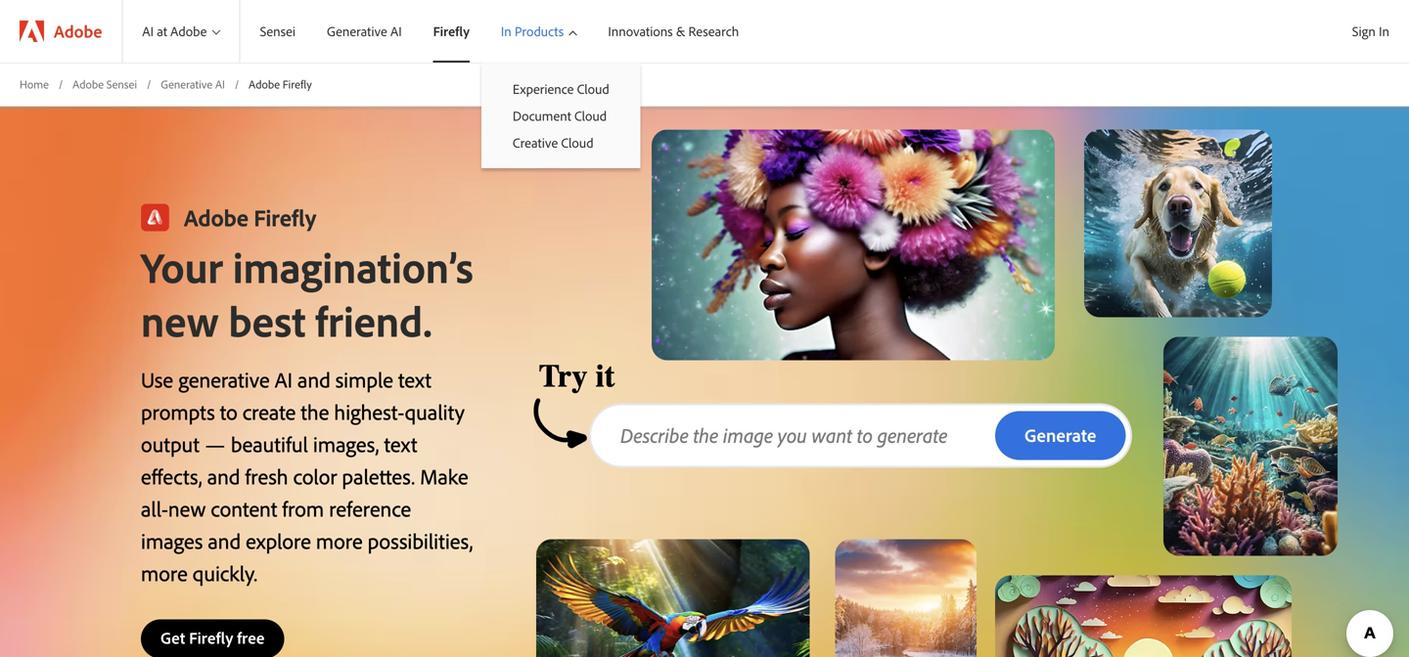 Task type: describe. For each thing, give the bounding box(es) containing it.
fresh
[[245, 463, 288, 490]]

adobe right adobe, inc. image
[[54, 20, 102, 42]]

innovations & research
[[608, 23, 739, 40]]

firefly link
[[414, 0, 482, 63]]

in inside button
[[1380, 23, 1390, 40]]

use
[[141, 366, 173, 393]]

document
[[513, 107, 572, 124]]

simple
[[336, 366, 393, 393]]

1 vertical spatial generative ai
[[161, 77, 225, 92]]

at
[[157, 23, 167, 40]]

adobe sensei link
[[73, 76, 137, 93]]

create
[[243, 398, 296, 426]]

generate
[[1025, 424, 1097, 447]]

best
[[229, 293, 306, 348]]

1 vertical spatial text
[[384, 431, 417, 458]]

0 vertical spatial sensei
[[260, 23, 296, 40]]

sign in
[[1353, 23, 1390, 40]]

generative
[[178, 366, 270, 393]]

make
[[420, 463, 469, 490]]

ai down ai at adobe popup button
[[215, 77, 225, 92]]

cloud for creative cloud
[[561, 134, 594, 151]]

cloud for document cloud
[[575, 107, 607, 124]]

free
[[237, 628, 265, 649]]

innovations & research link
[[589, 0, 751, 63]]

output
[[141, 431, 200, 458]]

firefly inside "link"
[[189, 628, 233, 649]]

adobe right home
[[73, 77, 104, 92]]

in products
[[501, 23, 564, 40]]

your imagination's new best friend.
[[141, 240, 474, 348]]

creative
[[513, 134, 558, 151]]

images,
[[313, 431, 379, 458]]

beautiful
[[231, 431, 308, 458]]

imagination's
[[233, 240, 474, 294]]

group containing experience cloud
[[482, 63, 641, 168]]

ai at adobe button
[[123, 0, 239, 63]]

friend.
[[316, 293, 432, 348]]

adobe inside popup button
[[170, 23, 207, 40]]

highest-
[[334, 398, 405, 426]]

generate button
[[996, 411, 1126, 460]]

from
[[282, 495, 324, 523]]

experience cloud link
[[482, 75, 641, 102]]

cloud for experience cloud
[[577, 80, 610, 97]]

sign in button
[[1349, 15, 1394, 48]]

explore
[[246, 527, 311, 555]]

research
[[689, 23, 739, 40]]

in inside dropdown button
[[501, 23, 512, 40]]

&
[[676, 23, 686, 40]]

new inside your imagination's new best friend.
[[141, 293, 219, 348]]

images
[[141, 527, 203, 555]]

1 vertical spatial sensei
[[107, 77, 137, 92]]

ai left firefly link at left top
[[391, 23, 402, 40]]

ai inside popup button
[[142, 23, 154, 40]]

ai inside the use generative ai and simple text prompts to create the highest-quality output — beautiful images, text effects, and fresh color palettes. make all-new content from reference images and explore more possibilities, more quickly.
[[275, 366, 293, 393]]

1 horizontal spatial generative ai
[[327, 23, 402, 40]]

1 horizontal spatial more
[[316, 527, 363, 555]]

home
[[20, 77, 49, 92]]



Task type: locate. For each thing, give the bounding box(es) containing it.
reference
[[329, 495, 411, 523]]

in products button
[[482, 0, 589, 63]]

products
[[515, 23, 564, 40]]

cloud down experience cloud link
[[575, 107, 607, 124]]

adobe firefly
[[249, 77, 312, 92], [184, 202, 316, 232]]

sensei link
[[240, 0, 307, 63]]

generative down ai at adobe popup button
[[161, 77, 213, 92]]

and up quickly.
[[208, 527, 241, 555]]

cloud up document cloud link
[[577, 80, 610, 97]]

text up the palettes.
[[384, 431, 417, 458]]

adobe firefly up your
[[184, 202, 316, 232]]

0 vertical spatial new
[[141, 293, 219, 348]]

0 horizontal spatial more
[[141, 560, 188, 587]]

new up use
[[141, 293, 219, 348]]

0 vertical spatial generative ai
[[327, 23, 402, 40]]

1 vertical spatial and
[[207, 463, 240, 490]]

prompts
[[141, 398, 215, 426]]

0 horizontal spatial generative
[[161, 77, 213, 92]]

adobe
[[54, 20, 102, 42], [170, 23, 207, 40], [73, 77, 104, 92], [249, 77, 280, 92], [184, 202, 249, 232]]

firefly down sensei link
[[283, 77, 312, 92]]

creative cloud
[[513, 134, 594, 151]]

text
[[398, 366, 432, 393], [384, 431, 417, 458]]

adobe link
[[0, 0, 122, 63]]

innovations
[[608, 23, 673, 40]]

1 horizontal spatial generative ai link
[[307, 0, 414, 63]]

0 horizontal spatial in
[[501, 23, 512, 40]]

in
[[1380, 23, 1390, 40], [501, 23, 512, 40]]

firefly up your imagination's new best friend.
[[254, 202, 316, 232]]

1 vertical spatial adobe firefly
[[184, 202, 316, 232]]

adobe firefly down sensei link
[[249, 77, 312, 92]]

0 vertical spatial and
[[298, 366, 331, 393]]

2 vertical spatial and
[[208, 527, 241, 555]]

generative
[[327, 23, 387, 40], [161, 77, 213, 92]]

adobe down sensei link
[[249, 77, 280, 92]]

get firefly free link
[[141, 620, 284, 658]]

ai left at
[[142, 23, 154, 40]]

0 horizontal spatial generative ai
[[161, 77, 225, 92]]

1 vertical spatial cloud
[[575, 107, 607, 124]]

quality
[[405, 398, 465, 426]]

firefly
[[433, 23, 470, 40], [283, 77, 312, 92], [254, 202, 316, 232], [189, 628, 233, 649]]

0 vertical spatial adobe firefly
[[249, 77, 312, 92]]

1 horizontal spatial in
[[1380, 23, 1390, 40]]

firefly right "get"
[[189, 628, 233, 649]]

effects,
[[141, 463, 202, 490]]

creative cloud link
[[482, 129, 641, 156]]

2 vertical spatial cloud
[[561, 134, 594, 151]]

1 horizontal spatial sensei
[[260, 23, 296, 40]]

more down images
[[141, 560, 188, 587]]

cloud inside 'link'
[[561, 134, 594, 151]]

ai
[[142, 23, 154, 40], [391, 23, 402, 40], [215, 77, 225, 92], [275, 366, 293, 393]]

content
[[211, 495, 277, 523]]

1 vertical spatial generative
[[161, 77, 213, 92]]

0 horizontal spatial sensei
[[107, 77, 137, 92]]

use generative ai and simple text prompts to create the highest-quality output — beautiful images, text effects, and fresh color palettes. make all-new content from reference images and explore more possibilities, more quickly.
[[141, 366, 473, 587]]

0 vertical spatial text
[[398, 366, 432, 393]]

possibilities,
[[368, 527, 473, 555]]

quickly.
[[193, 560, 258, 587]]

palettes.
[[342, 463, 415, 490]]

generative right sensei link
[[327, 23, 387, 40]]

2 in from the left
[[501, 23, 512, 40]]

the
[[301, 398, 329, 426]]

experience cloud
[[513, 80, 610, 97]]

0 vertical spatial generative ai link
[[307, 0, 414, 63]]

adobe, inc. image
[[20, 20, 44, 42]]

1 in from the left
[[1380, 23, 1390, 40]]

adobe sensei
[[73, 77, 137, 92]]

cloud down document cloud link
[[561, 134, 594, 151]]

and down —
[[207, 463, 240, 490]]

adobe firefly logo image
[[141, 204, 169, 231]]

sensei
[[260, 23, 296, 40], [107, 77, 137, 92]]

firefly left in products
[[433, 23, 470, 40]]

ai up create
[[275, 366, 293, 393]]

1 vertical spatial generative ai link
[[161, 76, 225, 93]]

home link
[[20, 76, 49, 93]]

—
[[204, 431, 226, 458]]

adobe right at
[[170, 23, 207, 40]]

1 vertical spatial more
[[141, 560, 188, 587]]

0 vertical spatial more
[[316, 527, 363, 555]]

color
[[293, 463, 337, 490]]

more
[[316, 527, 363, 555], [141, 560, 188, 587]]

more down reference
[[316, 527, 363, 555]]

group
[[482, 63, 641, 168]]

generative ai link
[[307, 0, 414, 63], [161, 76, 225, 93]]

in right the sign
[[1380, 23, 1390, 40]]

generative ai left firefly link at left top
[[327, 23, 402, 40]]

new inside the use generative ai and simple text prompts to create the highest-quality output — beautiful images, text effects, and fresh color palettes. make all-new content from reference images and explore more possibilities, more quickly.
[[168, 495, 206, 523]]

document cloud
[[513, 107, 607, 124]]

in left "products"
[[501, 23, 512, 40]]

new
[[141, 293, 219, 348], [168, 495, 206, 523]]

new up images
[[168, 495, 206, 523]]

generative ai down ai at adobe popup button
[[161, 77, 225, 92]]

and
[[298, 366, 331, 393], [207, 463, 240, 490], [208, 527, 241, 555]]

and up the
[[298, 366, 331, 393]]

generative ai
[[327, 23, 402, 40], [161, 77, 225, 92]]

get firefly free
[[161, 628, 265, 649]]

0 horizontal spatial generative ai link
[[161, 76, 225, 93]]

sensei right ai at adobe popup button
[[260, 23, 296, 40]]

None text field
[[621, 421, 996, 451]]

sign
[[1353, 23, 1376, 40]]

0 vertical spatial cloud
[[577, 80, 610, 97]]

adobe up your
[[184, 202, 249, 232]]

sensei down ai at adobe popup button
[[107, 77, 137, 92]]

your
[[141, 240, 223, 294]]

to
[[220, 398, 238, 426]]

experience
[[513, 80, 574, 97]]

1 vertical spatial new
[[168, 495, 206, 523]]

ai at adobe
[[142, 23, 207, 40]]

document cloud link
[[482, 102, 641, 129]]

text up quality
[[398, 366, 432, 393]]

0 vertical spatial generative
[[327, 23, 387, 40]]

all-
[[141, 495, 168, 523]]

get
[[161, 628, 185, 649]]

1 horizontal spatial generative
[[327, 23, 387, 40]]

cloud
[[577, 80, 610, 97], [575, 107, 607, 124], [561, 134, 594, 151]]



Task type: vqa. For each thing, say whether or not it's contained in the screenshot.
Cloud for Experience Cloud
yes



